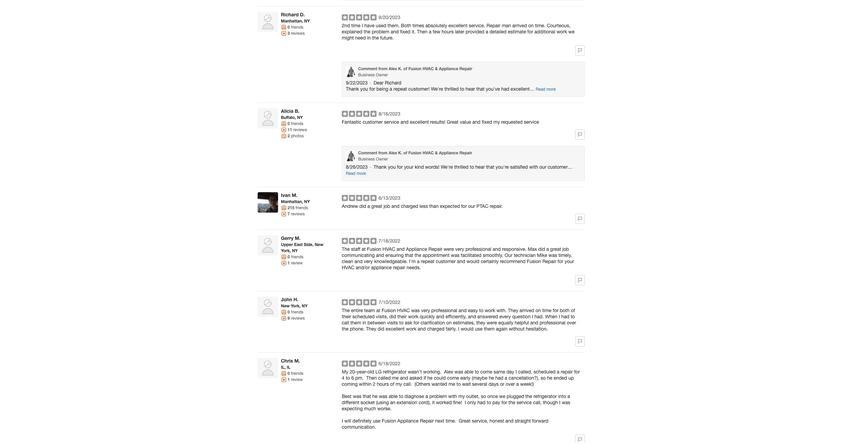 Task type: locate. For each thing, give the bounding box(es) containing it.
chris m. image
[[258, 358, 278, 378]]

visits,
[[376, 314, 388, 319]]

1 horizontal spatial job
[[563, 247, 569, 252]]

straight
[[515, 418, 531, 424]]

2 alex k. image from the top
[[346, 151, 356, 161]]

much
[[364, 406, 376, 411]]

buffalo,
[[281, 115, 296, 120]]

hvac up words!
[[423, 150, 434, 156]]

for inside the staff at fusion hvac and appliance repair were very professional and responsive. max did a great job communicating and ensuring that the appointment was facilitated smoothly. our technician mike was timely, clean and very knowledgeable. i'm a repeat customer and would certainly recommend fusion repair for your hvac and/or appliance repair needs.
[[558, 259, 564, 264]]

review down chris m. il, il
[[291, 377, 303, 382]]

refrigerator inside best was that he was able to diagnose a problem with my outlet, so once we plugged the refrigerator into a different socket (using an extension cord), it worked fine!  i only had to pay for the service call, though i was expecting much worse.
[[534, 394, 557, 399]]

1 horizontal spatial come
[[481, 369, 492, 375]]

1 horizontal spatial were
[[487, 320, 497, 326]]

0 horizontal spatial new
[[281, 303, 290, 309]]

0 vertical spatial repair
[[393, 265, 405, 270]]

& for richard d.
[[435, 66, 438, 71]]

hvac down 7/18/2022
[[383, 247, 395, 252]]

0 vertical spatial alex k. image
[[346, 67, 356, 77]]

0 friends down il
[[288, 371, 304, 376]]

comment for d.
[[358, 66, 377, 71]]

5.0 star rating image up fantastic
[[342, 111, 377, 117]]

review down east
[[291, 261, 303, 266]]

5.0 star rating image for ivan m.
[[342, 195, 377, 201]]

comment
[[358, 66, 377, 71], [358, 150, 377, 156]]

read down the 8/26/2023
[[346, 171, 356, 176]]

our
[[540, 164, 547, 170], [468, 204, 475, 209]]

0 horizontal spatial come
[[447, 375, 459, 381]]

1 comment from the top
[[358, 66, 377, 71]]

1 vertical spatial 1 review
[[288, 377, 303, 382]]

2 business from the top
[[358, 157, 375, 162]]

fixed right value
[[482, 119, 492, 125]]

problem up it
[[430, 394, 447, 399]]

able up early
[[465, 369, 474, 375]]

0 horizontal spatial use
[[373, 418, 381, 424]]

1 horizontal spatial scheduled
[[534, 369, 556, 375]]

was inside the entire team at fusion hvac was very professional and easy to work with. they arrived on time for both of their scheduled visits, did their work quickly and efficiently, and answered every question i had. when i had to call them in between visits to ask for clarification on estimates, they were equally helpful and professional over the phone. they did excellent work and charged fairly. i would use them again without hesitation.
[[411, 308, 420, 313]]

0
[[288, 25, 290, 30], [288, 121, 290, 126], [288, 254, 290, 259], [288, 310, 290, 315], [288, 371, 290, 376]]

arrived
[[513, 23, 527, 28], [520, 308, 534, 313]]

so left once
[[481, 394, 486, 399]]

my up fine!
[[459, 394, 465, 399]]

2 horizontal spatial excellent
[[449, 23, 468, 28]]

0 vertical spatial &
[[435, 66, 438, 71]]

richard
[[281, 12, 299, 17], [385, 80, 402, 86]]

reviews right 9
[[291, 316, 305, 321]]

1 alex from the top
[[389, 66, 397, 71]]

0 for alicia
[[288, 121, 290, 126]]

they up "every" on the bottom right of page
[[508, 308, 518, 313]]

york, down upper
[[281, 248, 291, 253]]

friends down east
[[291, 255, 304, 259]]

friends up the 9 reviews
[[291, 310, 304, 315]]

d.
[[300, 12, 305, 17]]

our left ptac
[[468, 204, 475, 209]]

ny up 215 friends on the top left of page
[[304, 199, 310, 204]]

owner for richard d.
[[376, 73, 388, 77]]

year-
[[357, 369, 368, 375]]

0 horizontal spatial hours
[[377, 381, 389, 387]]

1 manhattan, from the top
[[281, 19, 303, 24]]

read inside thank you for your kind words! we're thrilled to hear that you're satisfied with our customer… read more
[[346, 171, 356, 176]]

m. inside gerry m. upper east side, new york, ny
[[295, 235, 301, 241]]

3 0 from the top
[[288, 254, 290, 259]]

2 0 from the top
[[288, 121, 290, 126]]

called
[[378, 375, 391, 381]]

thank inside dear richard thank you for being a repeat customer! we're thrilled to hear that you've had excellent… read more
[[346, 86, 359, 92]]

i inside i will definitely use fusion appliance repair next time.  great service, honest and straight forward communication.
[[342, 418, 343, 424]]

0 vertical spatial m.
[[292, 192, 298, 198]]

2 manhattan, from the top
[[281, 199, 303, 204]]

that
[[476, 86, 485, 92], [486, 164, 495, 170], [405, 253, 413, 258], [363, 394, 371, 399]]

max
[[528, 247, 537, 252]]

that inside dear richard thank you for being a repeat customer! we're thrilled to hear that you've had excellent… read more
[[476, 86, 485, 92]]

friends up 3 reviews on the top left
[[291, 25, 304, 30]]

on up 'had.'
[[536, 308, 541, 313]]

very inside the entire team at fusion hvac was very professional and easy to work with. they arrived on time for both of their scheduled visits, did their work quickly and efficiently, and answered every question i had. when i had to call them in between visits to ask for clarification on estimates, they were equally helpful and professional over the phone. they did excellent work and charged fairly. i would use them again without hesitation.
[[421, 308, 430, 313]]

problem down used
[[372, 29, 389, 35]]

0 for richard
[[288, 25, 290, 30]]

0 horizontal spatial their
[[342, 314, 351, 319]]

at up visits,
[[376, 308, 380, 313]]

2 & from the top
[[435, 150, 438, 156]]

less
[[420, 204, 428, 209]]

able
[[465, 369, 474, 375], [389, 394, 398, 399]]

worse.
[[377, 406, 392, 411]]

with
[[529, 164, 538, 170], [448, 394, 457, 399]]

1 vertical spatial time
[[542, 308, 552, 313]]

2 owner from the top
[[376, 157, 388, 162]]

5 0 friends from the top
[[288, 371, 304, 376]]

upper
[[281, 242, 293, 247]]

over inside the entire team at fusion hvac was very professional and easy to work with. they arrived on time for both of their scheduled visits, did their work quickly and efficiently, and answered every question i had. when i had to call them in between visits to ask for clarification on estimates, they were equally helpful and professional over the phone. they did excellent work and charged fairly. i would use them again without hesitation.
[[567, 320, 576, 326]]

1 horizontal spatial repeat
[[421, 259, 435, 264]]

m. inside chris m. il, il
[[294, 358, 300, 364]]

richard inside richard d. manhattan, ny
[[281, 12, 299, 17]]

4 5.0 star rating image from the top
[[342, 238, 377, 244]]

1 vertical spatial them
[[484, 326, 495, 332]]

fusion down 7/10/2022
[[382, 308, 396, 313]]

0 vertical spatial more
[[547, 87, 556, 92]]

more
[[547, 87, 556, 92], [357, 171, 366, 176]]

0 up 3 on the top left of the page
[[288, 25, 290, 30]]

1 k. from the top
[[398, 66, 402, 71]]

2 comment from alex k. of fusion hvac & appliance repair business owner from the top
[[358, 150, 472, 162]]

ny inside ivan m. manhattan, ny
[[304, 199, 310, 204]]

1 their from the left
[[342, 314, 351, 319]]

alex k. image up the 8/26/2023
[[346, 151, 356, 161]]

1 vertical spatial refrigerator
[[534, 394, 557, 399]]

did inside the staff at fusion hvac and appliance repair were very professional and responsive. max did a great job communicating and ensuring that the appointment was facilitated smoothly. our technician mike was timely, clean and very knowledgeable. i'm a repeat customer and would certainly recommend fusion repair for your hvac and/or appliance repair needs.
[[538, 247, 545, 252]]

fusion inside i will definitely use fusion appliance repair next time.  great service, honest and straight forward communication.
[[382, 418, 396, 424]]

0 horizontal spatial more
[[357, 171, 366, 176]]

0 vertical spatial we
[[569, 29, 575, 35]]

alicia b. image
[[258, 108, 278, 129]]

0 vertical spatial york,
[[281, 248, 291, 253]]

0 friends
[[288, 25, 304, 30], [288, 121, 304, 126], [288, 254, 304, 259], [288, 310, 304, 315], [288, 371, 304, 376]]

friends down chris m. il, il
[[291, 371, 304, 376]]

very up quickly
[[421, 308, 430, 313]]

comment from alex k. of fusion hvac & appliance repair business owner up "kind"
[[358, 150, 472, 162]]

1 vertical spatial 1
[[288, 377, 290, 382]]

knowledgeable.
[[374, 259, 408, 264]]

he inside best was that he was able to diagnose a problem with my outlet, so once we plugged the refrigerator into a different socket (using an extension cord), it worked fine!  i only had to pay for the service call, though i was expecting much worse.
[[372, 394, 378, 399]]

on right man
[[528, 23, 534, 28]]

3 reviews
[[288, 31, 305, 36]]

wait
[[462, 381, 471, 387]]

that left you're
[[486, 164, 495, 170]]

0 vertical spatial refrigerator
[[383, 369, 407, 375]]

friends for gerry m.
[[291, 255, 304, 259]]

6 5.0 star rating image from the top
[[342, 361, 377, 367]]

provided
[[466, 29, 485, 35]]

1 horizontal spatial great
[[550, 247, 561, 252]]

hear inside thank you for your kind words! we're thrilled to hear that you're satisfied with our customer… read more
[[476, 164, 485, 170]]

1 vertical spatial great
[[550, 247, 561, 252]]

a up mike
[[547, 247, 549, 252]]

hvac up the ask
[[397, 308, 410, 313]]

i inside best was that he was able to diagnose a problem with my outlet, so once we plugged the refrigerator into a different socket (using an extension cord), it worked fine!  i only had to pay for the service call, though i was expecting much worse.
[[559, 400, 561, 405]]

to left you've
[[460, 86, 464, 92]]

use inside the entire team at fusion hvac was very professional and easy to work with. they arrived on time for both of their scheduled visits, did their work quickly and efficiently, and answered every question i had. when i had to call them in between visits to ask for clarification on estimates, they were equally helpful and professional over the phone. they did excellent work and charged fairly. i would use them again without hesitation.
[[475, 326, 483, 332]]

new right side,
[[315, 242, 324, 247]]

0 friends for john
[[288, 310, 304, 315]]

later
[[455, 29, 464, 35]]

0 vertical spatial thank
[[346, 86, 359, 92]]

3 0 friends from the top
[[288, 254, 304, 259]]

so left 'ended'
[[541, 375, 546, 381]]

2 from from the top
[[379, 150, 388, 156]]

appointment
[[423, 253, 450, 258]]

1 0 friends from the top
[[288, 25, 304, 30]]

0 horizontal spatial our
[[468, 204, 475, 209]]

2 k. from the top
[[398, 150, 402, 156]]

my left call.
[[396, 381, 402, 387]]

repeat inside dear richard thank you for being a repeat customer! we're thrilled to hear that you've had excellent… read more
[[394, 86, 407, 92]]

would
[[467, 259, 480, 264], [461, 326, 474, 332]]

1 vertical spatial my
[[396, 381, 402, 387]]

0 vertical spatial me
[[392, 375, 399, 381]]

business
[[358, 73, 375, 77], [358, 157, 375, 162]]

pm.
[[355, 375, 364, 381]]

fusion
[[409, 66, 422, 71], [409, 150, 422, 156], [367, 247, 381, 252], [527, 259, 541, 264], [382, 308, 396, 313], [382, 418, 396, 424]]

able inside best was that he was able to diagnose a problem with my outlet, so once we plugged the refrigerator into a different socket (using an extension cord), it worked fine!  i only had to pay for the service call, though i was expecting much worse.
[[389, 394, 398, 399]]

scheduled up 'ended'
[[534, 369, 556, 375]]

1 review from the top
[[291, 261, 303, 266]]

week!)
[[520, 381, 534, 387]]

business for d.
[[358, 73, 375, 77]]

you down 9/22/2023
[[360, 86, 368, 92]]

0 down upper
[[288, 254, 290, 259]]

2 horizontal spatial my
[[494, 119, 500, 125]]

reviews inside 3 reviews
[[291, 31, 305, 36]]

the inside the entire team at fusion hvac was very professional and easy to work with. they arrived on time for both of their scheduled visits, did their work quickly and efficiently, and answered every question i had. when i had to call them in between visits to ask for clarification on estimates, they were equally helpful and professional over the phone. they did excellent work and charged fairly. i would use them again without hesitation.
[[342, 308, 350, 313]]

0 friends for richard
[[288, 25, 304, 30]]

0 horizontal spatial time.
[[446, 418, 456, 424]]

0 vertical spatial we're
[[431, 86, 443, 92]]

friends for chris m.
[[291, 371, 304, 376]]

both
[[401, 23, 411, 28]]

0 vertical spatial with
[[529, 164, 538, 170]]

thank down 9/22/2023
[[346, 86, 359, 92]]

that left you've
[[476, 86, 485, 92]]

1 for chris
[[288, 377, 290, 382]]

1 horizontal spatial read
[[536, 87, 546, 92]]

time
[[351, 23, 361, 28], [542, 308, 552, 313]]

appliance inside the staff at fusion hvac and appliance repair were very professional and responsive. max did a great job communicating and ensuring that the appointment was facilitated smoothly. our technician mike was timely, clean and very knowledgeable. i'm a repeat customer and would certainly recommend fusion repair for your hvac and/or appliance repair needs.
[[406, 247, 427, 252]]

m. for gerry m.
[[295, 235, 301, 241]]

1 horizontal spatial we
[[569, 29, 575, 35]]

once
[[488, 394, 498, 399]]

fusion inside the entire team at fusion hvac was very professional and easy to work with. they arrived on time for both of their scheduled visits, did their work quickly and efficiently, and answered every question i had. when i had to call them in between visits to ask for clarification on estimates, they were equally helpful and professional over the phone. they did excellent work and charged fairly. i would use them again without hesitation.
[[382, 308, 396, 313]]

0 vertical spatial alex
[[389, 66, 397, 71]]

then
[[417, 29, 428, 35]]

m. right 'chris'
[[294, 358, 300, 364]]

4 0 friends from the top
[[288, 310, 304, 315]]

thank
[[346, 86, 359, 92], [374, 164, 387, 170]]

0 vertical spatial manhattan,
[[281, 19, 303, 24]]

at inside the staff at fusion hvac and appliance repair were very professional and responsive. max did a great job communicating and ensuring that the appointment was facilitated smoothly. our technician mike was timely, clean and very knowledgeable. i'm a repeat customer and would certainly recommend fusion repair for your hvac and/or appliance repair needs.
[[362, 247, 366, 252]]

0 horizontal spatial read more link
[[346, 171, 366, 176]]

them up phone.
[[350, 320, 361, 326]]

my inside my 20-year-old lg refrigerator wasn't working.  alex was able to come same day i called, scheduled a repair for 4 to 6 pm.  then called me and asked if he could come early (maybe he had a cancellation?), so he ended up coming within 2 hours of my call.  (others wanted me to wait several days or over a week!)
[[396, 381, 402, 387]]

richard d. image
[[258, 12, 278, 32]]

0 vertical spatial hear
[[466, 86, 475, 92]]

1 horizontal spatial fixed
[[482, 119, 492, 125]]

new inside gerry m. upper east side, new york, ny
[[315, 242, 324, 247]]

different
[[342, 400, 359, 405]]

0 vertical spatial time
[[351, 23, 361, 28]]

1 vertical spatial in
[[363, 320, 366, 326]]

0 horizontal spatial so
[[481, 394, 486, 399]]

alex k. image
[[346, 67, 356, 77], [346, 151, 356, 161]]

reviews for b.
[[293, 128, 307, 132]]

fusion down the worse.
[[382, 418, 396, 424]]

appliance up i'm
[[406, 247, 427, 252]]

1 alex k. image from the top
[[346, 67, 356, 77]]

question
[[512, 314, 531, 319]]

2 the from the top
[[342, 308, 350, 313]]

0 for chris
[[288, 371, 290, 376]]

2 review from the top
[[291, 377, 303, 382]]

repair
[[487, 23, 501, 28], [460, 66, 472, 71], [460, 150, 472, 156], [429, 247, 442, 252], [543, 259, 556, 264], [420, 418, 434, 424]]

very
[[455, 247, 464, 252], [364, 259, 373, 264], [421, 308, 430, 313]]

0 vertical spatial scheduled
[[353, 314, 375, 319]]

1 & from the top
[[435, 66, 438, 71]]

manhattan, for ivan
[[281, 199, 303, 204]]

1 horizontal spatial use
[[475, 326, 483, 332]]

ny for b.
[[297, 115, 303, 120]]

more inside dear richard thank you for being a repeat customer! we're thrilled to hear that you've had excellent… read more
[[547, 87, 556, 92]]

with inside best was that he was able to diagnose a problem with my outlet, so once we plugged the refrigerator into a different socket (using an extension cord), it worked fine!  i only had to pay for the service call, though i was expecting much worse.
[[448, 394, 457, 399]]

1 vertical spatial use
[[373, 418, 381, 424]]

1 0 from the top
[[288, 25, 290, 30]]

problem inside best was that he was able to diagnose a problem with my outlet, so once we plugged the refrigerator into a different socket (using an extension cord), it worked fine!  i only had to pay for the service call, though i was expecting much worse.
[[430, 394, 447, 399]]

business for b.
[[358, 157, 375, 162]]

5.0 star rating image
[[342, 14, 377, 21], [342, 111, 377, 117], [342, 195, 377, 201], [342, 238, 377, 244], [342, 299, 377, 305], [342, 361, 377, 367]]

1 vertical spatial scheduled
[[534, 369, 556, 375]]

to
[[460, 86, 464, 92], [470, 164, 474, 170], [479, 308, 484, 313], [571, 314, 575, 319], [399, 320, 404, 326], [475, 369, 479, 375], [346, 375, 350, 381], [457, 381, 461, 387], [399, 394, 403, 399], [487, 400, 491, 405]]

1 vertical spatial over
[[506, 381, 515, 387]]

customer down 8/16/2023
[[363, 119, 383, 125]]

of inside my 20-year-old lg refrigerator wasn't working.  alex was able to come same day i called, scheduled a repair for 4 to 6 pm.  then called me and asked if he could come early (maybe he had a cancellation?), so he ended up coming within 2 hours of my call.  (others wanted me to wait several days or over a week!)
[[390, 381, 394, 387]]

comment from alex k. of fusion hvac & appliance repair business owner for d.
[[358, 66, 472, 77]]

had inside dear richard thank you for being a repeat customer! we're thrilled to hear that you've had excellent… read more
[[501, 86, 509, 92]]

so inside my 20-year-old lg refrigerator wasn't working.  alex was able to come same day i called, scheduled a repair for 4 to 6 pm.  then called me and asked if he could come early (maybe he had a cancellation?), so he ended up coming within 2 hours of my call.  (others wanted me to wait several days or over a week!)
[[541, 375, 546, 381]]

the up i'm
[[415, 253, 421, 258]]

and left results! at top
[[401, 119, 409, 125]]

1 vertical spatial comment from alex k. of fusion hvac & appliance repair business owner
[[358, 150, 472, 162]]

from for richard d.
[[379, 66, 388, 71]]

friends for alicia b.
[[291, 121, 304, 126]]

professional
[[466, 247, 492, 252], [432, 308, 457, 313], [540, 320, 566, 326]]

repair down mike
[[543, 259, 556, 264]]

0 friends up 3 reviews on the top left
[[288, 25, 304, 30]]

reviews inside 7 reviews
[[291, 212, 305, 217]]

0 vertical spatial over
[[567, 320, 576, 326]]

would down estimates,
[[461, 326, 474, 332]]

0 vertical spatial come
[[481, 369, 492, 375]]

ny inside "alicia b. buffalo, ny"
[[297, 115, 303, 120]]

8/16/2023
[[379, 111, 400, 117]]

0 horizontal spatial read
[[346, 171, 356, 176]]

customer inside the staff at fusion hvac and appliance repair were very professional and responsive. max did a great job communicating and ensuring that the appointment was facilitated smoothly. our technician mike was timely, clean and very knowledgeable. i'm a repeat customer and would certainly recommend fusion repair for your hvac and/or appliance repair needs.
[[436, 259, 456, 264]]

friends inside 215 friends
[[296, 206, 308, 210]]

excellent up later
[[449, 23, 468, 28]]

satisfied
[[510, 164, 528, 170]]

alex k. image for d.
[[346, 67, 356, 77]]

the inside the staff at fusion hvac and appliance repair were very professional and responsive. max did a great job communicating and ensuring that the appointment was facilitated smoothly. our technician mike was timely, clean and very knowledgeable. i'm a repeat customer and would certainly recommend fusion repair for your hvac and/or appliance repair needs.
[[415, 253, 421, 258]]

arrived inside 2nd time i have used them. both times absolutely excellent service. repair man arrived on time. courteous, explained the problem and fixed it. then a few hours later provided a detailed estimate for additional work we might need in the future.
[[513, 23, 527, 28]]

4 0 from the top
[[288, 310, 290, 315]]

1 horizontal spatial them
[[484, 326, 495, 332]]

quickly
[[420, 314, 435, 319]]

1 horizontal spatial my
[[459, 394, 465, 399]]

7/10/2022
[[379, 300, 400, 305]]

their up call
[[342, 314, 351, 319]]

you inside thank you for your kind words! we're thrilled to hear that you're satisfied with our customer… read more
[[388, 164, 396, 170]]

4
[[342, 375, 345, 381]]

wasn't
[[408, 369, 422, 375]]

fusion up the communicating
[[367, 247, 381, 252]]

that up socket
[[363, 394, 371, 399]]

had inside best was that he was able to diagnose a problem with my outlet, so once we plugged the refrigerator into a different socket (using an extension cord), it worked fine!  i only had to pay for the service call, though i was expecting much worse.
[[478, 400, 486, 405]]

for inside 2nd time i have used them. both times absolutely excellent service. repair man arrived on time. courteous, explained the problem and fixed it. then a few hours later provided a detailed estimate for additional work we might need in the future.
[[528, 29, 533, 35]]

1 vertical spatial with
[[448, 394, 457, 399]]

1 horizontal spatial so
[[541, 375, 546, 381]]

ny up the 9 reviews
[[302, 303, 308, 309]]

thrilled inside thank you for your kind words! we're thrilled to hear that you're satisfied with our customer… read more
[[454, 164, 469, 170]]

2 5.0 star rating image from the top
[[342, 111, 377, 117]]

1 horizontal spatial excellent
[[410, 119, 429, 125]]

comment from alex k. of fusion hvac & appliance repair business owner up customer!
[[358, 66, 472, 77]]

them down they
[[484, 326, 495, 332]]

0 vertical spatial repeat
[[394, 86, 407, 92]]

come
[[481, 369, 492, 375], [447, 375, 459, 381]]

york, inside john h. new york, ny
[[291, 303, 301, 309]]

me right called
[[392, 375, 399, 381]]

1 horizontal spatial our
[[540, 164, 547, 170]]

2 right within
[[373, 381, 376, 387]]

that inside thank you for your kind words! we're thrilled to hear that you're satisfied with our customer… read more
[[486, 164, 495, 170]]

5.0 star rating image up have
[[342, 14, 377, 21]]

1 from from the top
[[379, 66, 388, 71]]

0 horizontal spatial at
[[362, 247, 366, 252]]

1 vertical spatial time.
[[446, 418, 456, 424]]

2
[[288, 133, 290, 138], [373, 381, 376, 387]]

your inside the staff at fusion hvac and appliance repair were very professional and responsive. max did a great job communicating and ensuring that the appointment was facilitated smoothly. our technician mike was timely, clean and very knowledgeable. i'm a repeat customer and would certainly recommend fusion repair for your hvac and/or appliance repair needs.
[[565, 259, 574, 264]]

estimate
[[508, 29, 526, 35]]

1 vertical spatial read more link
[[346, 171, 366, 176]]

1 horizontal spatial customer
[[436, 259, 456, 264]]

1 vertical spatial manhattan,
[[281, 199, 303, 204]]

2nd
[[342, 23, 350, 28]]

0 vertical spatial professional
[[466, 247, 492, 252]]

0 friends for alicia
[[288, 121, 304, 126]]

photos
[[291, 134, 304, 138]]

to down once
[[487, 400, 491, 405]]

read more link right excellent…
[[536, 87, 556, 92]]

new down 'john'
[[281, 303, 290, 309]]

chris
[[281, 358, 293, 364]]

over inside my 20-year-old lg refrigerator wasn't working.  alex was able to come same day i called, scheduled a repair for 4 to 6 pm.  then called me and asked if he could come early (maybe he had a cancellation?), so he ended up coming within 2 hours of my call.  (others wanted me to wait several days or over a week!)
[[506, 381, 515, 387]]

1 business from the top
[[358, 73, 375, 77]]

0 vertical spatial thrilled
[[445, 86, 459, 92]]

0 horizontal spatial in
[[363, 320, 366, 326]]

2 comment from the top
[[358, 150, 377, 156]]

time inside 2nd time i have used them. both times absolutely excellent service. repair man arrived on time. courteous, explained the problem and fixed it. then a few hours later provided a detailed estimate for additional work we might need in the future.
[[351, 23, 361, 28]]

2 vertical spatial professional
[[540, 320, 566, 326]]

friends up 11 reviews
[[291, 121, 304, 126]]

5.0 star rating image up entire
[[342, 299, 377, 305]]

repair inside i will definitely use fusion appliance repair next time.  great service, honest and straight forward communication.
[[420, 418, 434, 424]]

0 horizontal spatial they
[[366, 326, 376, 332]]

1 vertical spatial alex
[[389, 150, 397, 156]]

fantastic
[[342, 119, 361, 125]]

2 alex from the top
[[389, 150, 397, 156]]

that inside best was that he was able to diagnose a problem with my outlet, so once we plugged the refrigerator into a different socket (using an extension cord), it worked fine!  i only had to pay for the service call, though i was expecting much worse.
[[363, 394, 371, 399]]

appliance up dear richard thank you for being a repeat customer! we're thrilled to hear that you've had excellent… read more
[[439, 66, 458, 71]]

arrived up 'estimate'
[[513, 23, 527, 28]]

5 0 from the top
[[288, 371, 290, 376]]

2 1 review from the top
[[288, 377, 303, 382]]

ny for d.
[[304, 19, 310, 24]]

1 owner from the top
[[376, 73, 388, 77]]

read
[[536, 87, 546, 92], [346, 171, 356, 176]]

0 horizontal spatial fixed
[[400, 29, 411, 35]]

for inside best was that he was able to diagnose a problem with my outlet, so once we plugged the refrigerator into a different socket (using an extension cord), it worked fine!  i only had to pay for the service call, though i was expecting much worse.
[[502, 400, 507, 405]]

friends for ivan m.
[[296, 206, 308, 210]]

m. for ivan m.
[[292, 192, 298, 198]]

same
[[494, 369, 505, 375]]

1 review for chris
[[288, 377, 303, 382]]

1 horizontal spatial read more link
[[536, 87, 556, 92]]

1 horizontal spatial their
[[398, 314, 407, 319]]

wanted
[[432, 381, 447, 387]]

0 vertical spatial excellent
[[449, 23, 468, 28]]

3 5.0 star rating image from the top
[[342, 195, 377, 201]]

comment from alex k. of fusion hvac & appliance repair business owner
[[358, 66, 472, 77], [358, 150, 472, 162]]

refrigerator
[[383, 369, 407, 375], [534, 394, 557, 399]]

a left detailed
[[486, 29, 488, 35]]

the
[[364, 29, 371, 35], [372, 35, 379, 41], [415, 253, 421, 258], [342, 326, 349, 332], [526, 394, 532, 399], [509, 400, 515, 405]]

0 horizontal spatial on
[[446, 320, 452, 326]]

dear richard thank you for being a repeat customer! we're thrilled to hear that you've had excellent… read more
[[346, 80, 556, 92]]

and inside i will definitely use fusion appliance repair next time.  great service, honest and straight forward communication.
[[506, 418, 514, 424]]

1 comment from alex k. of fusion hvac & appliance repair business owner from the top
[[358, 66, 472, 77]]

time. inside 2nd time i have used them. both times absolutely excellent service. repair man arrived on time. courteous, explained the problem and fixed it. then a few hours later provided a detailed estimate for additional work we might need in the future.
[[535, 23, 546, 28]]

had
[[501, 86, 509, 92], [562, 314, 570, 319], [496, 375, 504, 381], [478, 400, 486, 405]]

manhattan, inside richard d. manhattan, ny
[[281, 19, 303, 24]]

old
[[368, 369, 374, 375]]

1 vertical spatial hear
[[476, 164, 485, 170]]

reviews inside the 9 reviews
[[291, 316, 305, 321]]

results!
[[430, 119, 446, 125]]

0 horizontal spatial scheduled
[[353, 314, 375, 319]]

1 vertical spatial able
[[389, 394, 398, 399]]

great inside the staff at fusion hvac and appliance repair were very professional and responsive. max did a great job communicating and ensuring that the appointment was facilitated smoothly. our technician mike was timely, clean and very knowledgeable. i'm a repeat customer and would certainly recommend fusion repair for your hvac and/or appliance repair needs.
[[550, 247, 561, 252]]

man
[[502, 23, 511, 28]]

1 1 from the top
[[288, 260, 290, 266]]

the staff at fusion hvac and appliance repair were very professional and responsive. max did a great job communicating and ensuring that the appointment was facilitated smoothly. our technician mike was timely, clean and very knowledgeable. i'm a repeat customer and would certainly recommend fusion repair for your hvac and/or appliance repair needs.
[[342, 247, 574, 270]]

me
[[392, 375, 399, 381], [449, 381, 455, 387]]

1 1 review from the top
[[288, 260, 303, 266]]

1 vertical spatial your
[[565, 259, 574, 264]]

richard left d. in the top left of the page
[[281, 12, 299, 17]]

5.0 star rating image up andrew
[[342, 195, 377, 201]]

if
[[424, 375, 426, 381]]

m. inside ivan m. manhattan, ny
[[292, 192, 298, 198]]

more right excellent…
[[547, 87, 556, 92]]

friends for richard d.
[[291, 25, 304, 30]]

i down into
[[559, 400, 561, 405]]

0 vertical spatial our
[[540, 164, 547, 170]]

repeat
[[394, 86, 407, 92], [421, 259, 435, 264]]

reviews inside 11 reviews
[[293, 128, 307, 132]]

1 vertical spatial our
[[468, 204, 475, 209]]

you inside dear richard thank you for being a repeat customer! we're thrilled to hear that you've had excellent… read more
[[360, 86, 368, 92]]

read inside dear richard thank you for being a repeat customer! we're thrilled to hear that you've had excellent… read more
[[536, 87, 546, 92]]

will
[[344, 418, 351, 424]]

1 horizontal spatial on
[[528, 23, 534, 28]]

0 horizontal spatial were
[[444, 247, 454, 252]]

0 vertical spatial charged
[[401, 204, 418, 209]]

an
[[390, 400, 396, 405]]

1 5.0 star rating image from the top
[[342, 14, 377, 21]]

were inside the staff at fusion hvac and appliance repair were very professional and responsive. max did a great job communicating and ensuring that the appointment was facilitated smoothly. our technician mike was timely, clean and very knowledgeable. i'm a repeat customer and would certainly recommend fusion repair for your hvac and/or appliance repair needs.
[[444, 247, 454, 252]]

0 vertical spatial business
[[358, 73, 375, 77]]

1 horizontal spatial 2
[[373, 381, 376, 387]]

0 vertical spatial at
[[362, 247, 366, 252]]

the
[[342, 247, 350, 252], [342, 308, 350, 313]]

thank right the 8/26/2023
[[374, 164, 387, 170]]

service down plugged
[[517, 400, 532, 405]]

arrived inside the entire team at fusion hvac was very professional and easy to work with. they arrived on time for both of their scheduled visits, did their work quickly and efficiently, and answered every question i had. when i had to call them in between visits to ask for clarification on estimates, they were equally helpful and professional over the phone. they did excellent work and charged fairly. i would use them again without hesitation.
[[520, 308, 534, 313]]

1 down il
[[288, 377, 290, 382]]

1 vertical spatial we
[[499, 394, 506, 399]]

it.
[[412, 29, 416, 35]]

for inside thank you for your kind words! we're thrilled to hear that you're satisfied with our customer… read more
[[397, 164, 403, 170]]

1 the from the top
[[342, 247, 350, 252]]

1 vertical spatial hours
[[377, 381, 389, 387]]

hours right the few
[[442, 29, 454, 35]]

use down they
[[475, 326, 483, 332]]

(using
[[376, 400, 389, 405]]

future.
[[380, 35, 394, 41]]

than
[[429, 204, 439, 209]]

job
[[384, 204, 390, 209], [563, 247, 569, 252]]

m. up east
[[295, 235, 301, 241]]

i right day
[[516, 369, 517, 375]]

2 1 from the top
[[288, 377, 290, 382]]

1 vertical spatial so
[[481, 394, 486, 399]]

into
[[558, 394, 566, 399]]

hear left you've
[[466, 86, 475, 92]]

to inside dear richard thank you for being a repeat customer! we're thrilled to hear that you've had excellent… read more
[[460, 86, 464, 92]]

manhattan, inside ivan m. manhattan, ny
[[281, 199, 303, 204]]

excellent left results! at top
[[410, 119, 429, 125]]

5 5.0 star rating image from the top
[[342, 299, 377, 305]]

2 0 friends from the top
[[288, 121, 304, 126]]

k. for b.
[[398, 150, 402, 156]]

manhattan, up 215
[[281, 199, 303, 204]]

the inside the entire team at fusion hvac was very professional and easy to work with. they arrived on time for both of their scheduled visits, did their work quickly and efficiently, and answered every question i had. when i had to call them in between visits to ask for clarification on estimates, they were equally helpful and professional over the phone. they did excellent work and charged fairly. i would use them again without hesitation.
[[342, 326, 349, 332]]

socket
[[361, 400, 375, 405]]

alex
[[389, 66, 397, 71], [389, 150, 397, 156]]

fine!
[[453, 400, 462, 405]]

our inside thank you for your kind words! we're thrilled to hear that you're satisfied with our customer… read more
[[540, 164, 547, 170]]



Task type: describe. For each thing, give the bounding box(es) containing it.
comment for b.
[[358, 150, 377, 156]]

with inside thank you for your kind words! we're thrilled to hear that you're satisfied with our customer… read more
[[529, 164, 538, 170]]

thank you for your kind words! we're thrilled to hear that you're satisfied with our customer… read more
[[346, 164, 573, 176]]

appliance
[[371, 265, 392, 270]]

hear inside dear richard thank you for being a repeat customer! we're thrilled to hear that you've had excellent… read more
[[466, 86, 475, 92]]

and up clarification at the bottom of page
[[436, 314, 444, 319]]

hours inside my 20-year-old lg refrigerator wasn't working.  alex was able to come same day i called, scheduled a repair for 4 to 6 pm.  then called me and asked if he could come early (maybe he had a cancellation?), so he ended up coming within 2 hours of my call.  (others wanted me to wait several days or over a week!)
[[377, 381, 389, 387]]

coming
[[342, 381, 358, 387]]

a right into
[[568, 394, 570, 399]]

0 horizontal spatial professional
[[432, 308, 457, 313]]

had inside the entire team at fusion hvac was very professional and easy to work with. they arrived on time for both of their scheduled visits, did their work quickly and efficiently, and answered every question i had. when i had to call them in between visits to ask for clarification on estimates, they were equally helpful and professional over the phone. they did excellent work and charged fairly. i would use them again without hesitation.
[[562, 314, 570, 319]]

and/or
[[356, 265, 370, 270]]

thank inside thank you for your kind words! we're thrilled to hear that you're satisfied with our customer… read more
[[374, 164, 387, 170]]

on inside 2nd time i have used them. both times absolutely excellent service. repair man arrived on time. courteous, explained the problem and fixed it. then a few hours later provided a detailed estimate for additional work we might need in the future.
[[528, 23, 534, 28]]

ended
[[554, 375, 567, 381]]

the down plugged
[[509, 400, 515, 405]]

we're inside dear richard thank you for being a repeat customer! we're thrilled to hear that you've had excellent… read more
[[431, 86, 443, 92]]

recommend
[[500, 259, 526, 264]]

repair inside 2nd time i have used them. both times absolutely excellent service. repair man arrived on time. courteous, explained the problem and fixed it. then a few hours later provided a detailed estimate for additional work we might need in the future.
[[487, 23, 501, 28]]

0 horizontal spatial them
[[350, 320, 361, 326]]

0 horizontal spatial me
[[392, 375, 399, 381]]

and right value
[[473, 119, 481, 125]]

9 reviews
[[288, 316, 305, 321]]

a up 'ended'
[[557, 369, 560, 375]]

visits
[[387, 320, 398, 326]]

to up (maybe
[[475, 369, 479, 375]]

m. for chris m.
[[294, 358, 300, 364]]

1 vertical spatial on
[[536, 308, 541, 313]]

il
[[287, 365, 291, 370]]

gerry m. upper east side, new york, ny
[[281, 235, 324, 253]]

h.
[[294, 297, 299, 302]]

it
[[432, 400, 435, 405]]

repair up thank you for your kind words! we're thrilled to hear that you're satisfied with our customer… read more
[[460, 150, 472, 156]]

he up days in the bottom of the page
[[489, 375, 494, 381]]

was left facilitated at right
[[451, 253, 460, 258]]

the for h.
[[342, 308, 350, 313]]

5.0 star rating image for chris m.
[[342, 361, 377, 367]]

0 vertical spatial very
[[455, 247, 464, 252]]

professional inside the staff at fusion hvac and appliance repair were very professional and responsive. max did a great job communicating and ensuring that the appointment was facilitated smoothly. our technician mike was timely, clean and very knowledgeable. i'm a repeat customer and would certainly recommend fusion repair for your hvac and/or appliance repair needs.
[[466, 247, 492, 252]]

1 vertical spatial they
[[366, 326, 376, 332]]

i right fairly.
[[458, 326, 460, 332]]

fusion down mike
[[527, 259, 541, 264]]

alex k. image for b.
[[346, 151, 356, 161]]

we're inside thank you for your kind words! we're thrilled to hear that you're satisfied with our customer… read more
[[441, 164, 453, 170]]

for inside dear richard thank you for being a repeat customer! we're thrilled to hear that you've had excellent… read more
[[370, 86, 375, 92]]

the for m.
[[342, 247, 350, 252]]

helpful
[[515, 320, 529, 326]]

1 horizontal spatial me
[[449, 381, 455, 387]]

and inside 2nd time i have used them. both times absolutely excellent service. repair man arrived on time. courteous, explained the problem and fixed it. then a few hours later provided a detailed estimate for additional work we might need in the future.
[[391, 29, 399, 35]]

ivan m. image
[[258, 192, 278, 213]]

would inside the staff at fusion hvac and appliance repair were very professional and responsive. max did a great job communicating and ensuring that the appointment was facilitated smoothly. our technician mike was timely, clean and very knowledgeable. i'm a repeat customer and would certainly recommend fusion repair for your hvac and/or appliance repair needs.
[[467, 259, 480, 264]]

that inside the staff at fusion hvac and appliance repair were very professional and responsive. max did a great job communicating and ensuring that the appointment was facilitated smoothly. our technician mike was timely, clean and very knowledgeable. i'm a repeat customer and would certainly recommend fusion repair for your hvac and/or appliance repair needs.
[[405, 253, 413, 258]]

equally
[[498, 320, 514, 326]]

estimates,
[[453, 320, 475, 326]]

we inside 2nd time i have used them. both times absolutely excellent service. repair man arrived on time. courteous, explained the problem and fixed it. then a few hours later provided a detailed estimate for additional work we might need in the future.
[[569, 29, 575, 35]]

to left the ask
[[399, 320, 404, 326]]

and up the appliance
[[376, 253, 384, 258]]

scheduled inside my 20-year-old lg refrigerator wasn't working.  alex was able to come same day i called, scheduled a repair for 4 to 6 pm.  then called me and asked if he could come early (maybe he had a cancellation?), so he ended up coming within 2 hours of my call.  (others wanted me to wait several days or over a week!)
[[534, 369, 556, 375]]

9/20/2023
[[379, 15, 400, 20]]

215
[[288, 205, 294, 210]]

smoothly.
[[483, 253, 503, 258]]

without
[[509, 326, 525, 332]]

customer…
[[548, 164, 573, 170]]

2 their from the left
[[398, 314, 407, 319]]

repair up dear richard thank you for being a repeat customer! we're thrilled to hear that you've had excellent… read more
[[460, 66, 472, 71]]

alicia b. buffalo, ny
[[281, 108, 303, 120]]

andrew did a great job and charged less than expected for our ptac repair.
[[342, 204, 503, 209]]

comment from alex k. of fusion hvac & appliance repair business owner for b.
[[358, 150, 472, 162]]

20-
[[350, 369, 357, 375]]

the left future.
[[372, 35, 379, 41]]

i'm
[[409, 259, 416, 264]]

certainly
[[481, 259, 499, 264]]

did up visits
[[389, 314, 396, 319]]

il,
[[281, 365, 286, 370]]

0 vertical spatial my
[[494, 119, 500, 125]]

0 vertical spatial customer
[[363, 119, 383, 125]]

asked
[[410, 375, 422, 381]]

fantastic customer service and excellent results! great value and fixed my requested service
[[342, 119, 539, 125]]

a left the few
[[429, 29, 432, 35]]

the down 'week!)'
[[526, 394, 532, 399]]

timely,
[[559, 253, 572, 258]]

a down day
[[505, 375, 507, 381]]

hvac down clean
[[342, 265, 355, 270]]

(maybe
[[472, 375, 488, 381]]

you're
[[496, 164, 509, 170]]

east
[[294, 242, 303, 247]]

and down clarification at the bottom of page
[[418, 326, 426, 332]]

0 for gerry
[[288, 254, 290, 259]]

hvac up customer!
[[423, 66, 434, 71]]

a inside dear richard thank you for being a repeat customer! we're thrilled to hear that you've had excellent… read more
[[390, 86, 392, 92]]

1 horizontal spatial they
[[508, 308, 518, 313]]

read more link for d.
[[536, 87, 556, 92]]

for inside my 20-year-old lg refrigerator wasn't working.  alex was able to come same day i called, scheduled a repair for 4 to 6 pm.  then called me and asked if he could come early (maybe he had a cancellation?), so he ended up coming within 2 hours of my call.  (others wanted me to wait several days or over a week!)
[[574, 369, 580, 375]]

call
[[342, 320, 349, 326]]

best was that he was able to diagnose a problem with my outlet, so once we plugged the refrigerator into a different socket (using an extension cord), it worked fine!  i only had to pay for the service call, though i was expecting much worse.
[[342, 394, 571, 411]]

john
[[281, 297, 292, 302]]

times
[[413, 23, 424, 28]]

john h. image
[[258, 297, 278, 317]]

0 horizontal spatial job
[[384, 204, 390, 209]]

did down between
[[378, 326, 384, 332]]

i right when
[[559, 314, 560, 319]]

repair inside the staff at fusion hvac and appliance repair were very professional and responsive. max did a great job communicating and ensuring that the appointment was facilitated smoothly. our technician mike was timely, clean and very knowledgeable. i'm a repeat customer and would certainly recommend fusion repair for your hvac and/or appliance repair needs.
[[393, 265, 405, 270]]

a right andrew
[[368, 204, 370, 209]]

dear
[[374, 80, 384, 86]]

great
[[447, 119, 459, 125]]

value
[[460, 119, 471, 125]]

fusion up "kind"
[[409, 150, 422, 156]]

5.0 star rating image for gerry m.
[[342, 238, 377, 244]]

to left wait
[[457, 381, 461, 387]]

fusion up customer!
[[409, 66, 422, 71]]

efficiently,
[[446, 314, 467, 319]]

he left 'ended'
[[547, 375, 553, 381]]

i inside my 20-year-old lg refrigerator wasn't working.  alex was able to come same day i called, scheduled a repair for 4 to 6 pm.  then called me and asked if he could come early (maybe he had a cancellation?), so he ended up coming within 2 hours of my call.  (others wanted me to wait several days or over a week!)
[[516, 369, 517, 375]]

call.
[[404, 381, 412, 387]]

ny for m.
[[304, 199, 310, 204]]

between
[[368, 320, 386, 326]]

had inside my 20-year-old lg refrigerator wasn't working.  alex was able to come same day i called, scheduled a repair for 4 to 6 pm.  then called me and asked if he could come early (maybe he had a cancellation?), so he ended up coming within 2 hours of my call.  (others wanted me to wait several days or over a week!)
[[496, 375, 504, 381]]

and up smoothly.
[[493, 247, 501, 252]]

i left 'had.'
[[532, 314, 533, 319]]

alicia
[[281, 108, 294, 114]]

worked
[[436, 400, 452, 405]]

absolutely
[[426, 23, 447, 28]]

to right when
[[571, 314, 575, 319]]

new inside john h. new york, ny
[[281, 303, 290, 309]]

ny inside john h. new york, ny
[[302, 303, 308, 309]]

a down cancellation?),
[[517, 381, 519, 387]]

6/13/2023
[[379, 195, 400, 201]]

clarification
[[421, 320, 445, 326]]

several
[[472, 381, 487, 387]]

york, inside gerry m. upper east side, new york, ny
[[281, 248, 291, 253]]

& for alicia b.
[[435, 150, 438, 156]]

service inside best was that he was able to diagnose a problem with my outlet, so once we plugged the refrigerator into a different socket (using an extension cord), it worked fine!  i only had to pay for the service call, though i was expecting much worse.
[[517, 400, 532, 405]]

days
[[489, 381, 499, 387]]

in inside the entire team at fusion hvac was very professional and easy to work with. they arrived on time for both of their scheduled visits, did their work quickly and efficiently, and answered every question i had. when i had to call them in between visits to ask for clarification on estimates, they were equally helpful and professional over the phone. they did excellent work and charged fairly. i would use them again without hesitation.
[[363, 320, 366, 326]]

read more link for b.
[[346, 171, 366, 176]]

being
[[377, 86, 388, 92]]

a right i'm
[[417, 259, 420, 264]]

or
[[500, 381, 505, 387]]

easy
[[468, 308, 478, 313]]

thrilled inside dear richard thank you for being a repeat customer! we're thrilled to hear that you've had excellent… read more
[[445, 86, 459, 92]]

ny inside gerry m. upper east side, new york, ny
[[292, 248, 298, 253]]

was inside my 20-year-old lg refrigerator wasn't working.  alex was able to come same day i called, scheduled a repair for 4 to 6 pm.  then called me and asked if he could come early (maybe he had a cancellation?), so he ended up coming within 2 hours of my call.  (others wanted me to wait several days or over a week!)
[[455, 369, 463, 375]]

alex for b.
[[389, 150, 397, 156]]

repair up appointment
[[429, 247, 442, 252]]

hours inside 2nd time i have used them. both times absolutely excellent service. repair man arrived on time. courteous, explained the problem and fixed it. then a few hours later provided a detailed estimate for additional work we might need in the future.
[[442, 29, 454, 35]]

repair inside my 20-year-old lg refrigerator wasn't working.  alex was able to come same day i called, scheduled a repair for 4 to 6 pm.  then called me and asked if he could come early (maybe he had a cancellation?), so he ended up coming within 2 hours of my call.  (others wanted me to wait several days or over a week!)
[[561, 369, 573, 375]]

8/26/2023
[[346, 164, 369, 170]]

early
[[460, 375, 471, 381]]

service right requested
[[524, 119, 539, 125]]

reviews for d.
[[291, 31, 305, 36]]

only
[[467, 400, 476, 405]]

was up (using
[[379, 394, 388, 399]]

0 friends for gerry
[[288, 254, 304, 259]]

0 vertical spatial 2
[[288, 133, 290, 138]]

alex for d.
[[389, 66, 397, 71]]

mike
[[537, 253, 547, 258]]

reviews for h.
[[291, 316, 305, 321]]

responsive.
[[502, 247, 527, 252]]

time inside the entire team at fusion hvac was very professional and easy to work with. they arrived on time for both of their scheduled visits, did their work quickly and efficiently, and answered every question i had. when i had to call them in between visits to ask for clarification on estimates, they were equally helpful and professional over the phone. they did excellent work and charged fairly. i would use them again without hesitation.
[[542, 308, 552, 313]]

so inside best was that he was able to diagnose a problem with my outlet, so once we plugged the refrigerator into a different socket (using an extension cord), it worked fine!  i only had to pay for the service call, though i was expecting much worse.
[[481, 394, 486, 399]]

extension
[[397, 400, 417, 405]]

and down 6/13/2023
[[392, 204, 400, 209]]

and down facilitated at right
[[457, 259, 465, 264]]

few
[[433, 29, 440, 35]]

though
[[543, 400, 558, 405]]

technician
[[514, 253, 536, 258]]

ensuring
[[386, 253, 404, 258]]

was right mike
[[549, 253, 557, 258]]

5.0 star rating image for alicia b.
[[342, 111, 377, 117]]

was up different
[[353, 394, 362, 399]]

to up extension
[[399, 394, 403, 399]]

owner for alicia b.
[[376, 157, 388, 162]]

friends for john h.
[[291, 310, 304, 315]]

0 for john
[[288, 310, 290, 315]]

use inside i will definitely use fusion appliance repair next time.  great service, honest and straight forward communication.
[[373, 418, 381, 424]]

excellent inside 2nd time i have used them. both times absolutely excellent service. repair man arrived on time. courteous, explained the problem and fixed it. then a few hours later provided a detailed estimate for additional work we might need in the future.
[[449, 23, 468, 28]]

review for chris m.
[[291, 377, 303, 382]]

able inside my 20-year-old lg refrigerator wasn't working.  alex was able to come same day i called, scheduled a repair for 4 to 6 pm.  then called me and asked if he could come early (maybe he had a cancellation?), so he ended up coming within 2 hours of my call.  (others wanted me to wait several days or over a week!)
[[465, 369, 474, 375]]

work up the ask
[[408, 314, 419, 319]]

were inside the entire team at fusion hvac was very professional and easy to work with. they arrived on time for both of their scheduled visits, did their work quickly and efficiently, and answered every question i had. when i had to call them in between visits to ask for clarification on estimates, they were equally helpful and professional over the phone. they did excellent work and charged fairly. i would use them again without hesitation.
[[487, 320, 497, 326]]

next
[[435, 418, 444, 424]]

of inside the entire team at fusion hvac was very professional and easy to work with. they arrived on time for both of their scheduled visits, did their work quickly and efficiently, and answered every question i had. when i had to call them in between visits to ask for clarification on estimates, they were equally helpful and professional over the phone. they did excellent work and charged fairly. i would use them again without hesitation.
[[571, 308, 575, 313]]

the down have
[[364, 29, 371, 35]]

1 for gerry
[[288, 260, 290, 266]]

2 horizontal spatial professional
[[540, 320, 566, 326]]

service down 8/16/2023
[[384, 119, 399, 125]]

team
[[364, 308, 375, 313]]

work down the ask
[[406, 326, 417, 332]]

richard inside dear richard thank you for being a repeat customer! we're thrilled to hear that you've had excellent… read more
[[385, 80, 402, 86]]

work inside 2nd time i have used them. both times absolutely excellent service. repair man arrived on time. courteous, explained the problem and fixed it. then a few hours later provided a detailed estimate for additional work we might need in the future.
[[557, 29, 567, 35]]

1 vertical spatial come
[[447, 375, 459, 381]]

0 horizontal spatial great
[[371, 204, 382, 209]]

he right if
[[428, 375, 433, 381]]

a up cord),
[[426, 394, 428, 399]]

needs.
[[407, 265, 421, 270]]

and up hesitation.
[[530, 320, 539, 326]]

problem inside 2nd time i have used them. both times absolutely excellent service. repair man arrived on time. courteous, explained the problem and fixed it. then a few hours later provided a detailed estimate for additional work we might need in the future.
[[372, 29, 389, 35]]

manhattan, for richard
[[281, 19, 303, 24]]

reviews for m.
[[291, 212, 305, 217]]

repeat inside the staff at fusion hvac and appliance repair were very professional and responsive. max did a great job communicating and ensuring that the appointment was facilitated smoothly. our technician mike was timely, clean and very knowledgeable. i'm a repeat customer and would certainly recommend fusion repair for your hvac and/or appliance repair needs.
[[421, 259, 435, 264]]

and down the communicating
[[355, 259, 363, 264]]

from for alicia b.
[[379, 150, 388, 156]]

at inside the entire team at fusion hvac was very professional and easy to work with. they arrived on time for both of their scheduled visits, did their work quickly and efficiently, and answered every question i had. when i had to call them in between visits to ask for clarification on estimates, they were equally helpful and professional over the phone. they did excellent work and charged fairly. i would use them again without hesitation.
[[376, 308, 380, 313]]

have
[[364, 23, 375, 28]]

appliance inside i will definitely use fusion appliance repair next time.  great service, honest and straight forward communication.
[[398, 418, 419, 424]]

to right the "4"
[[346, 375, 350, 381]]

5.0 star rating image for john h.
[[342, 299, 377, 305]]

0 friends for chris
[[288, 371, 304, 376]]

time. inside i will definitely use fusion appliance repair next time.  great service, honest and straight forward communication.
[[446, 418, 456, 424]]

cord),
[[419, 400, 431, 405]]

with.
[[497, 308, 507, 313]]

excellent inside the entire team at fusion hvac was very professional and easy to work with. they arrived on time for both of their scheduled visits, did their work quickly and efficiently, and answered every question i had. when i had to call them in between visits to ask for clarification on estimates, they were equally helpful and professional over the phone. they did excellent work and charged fairly. i would use them again without hesitation.
[[386, 326, 405, 332]]

honest
[[490, 418, 504, 424]]

was down into
[[562, 400, 571, 405]]

they
[[476, 320, 486, 326]]

gerry
[[281, 235, 294, 241]]

0 horizontal spatial very
[[364, 259, 373, 264]]

diagnose
[[405, 394, 424, 399]]

9/22/2023
[[346, 80, 369, 86]]

we inside best was that he was able to diagnose a problem with my outlet, so once we plugged the refrigerator into a different socket (using an extension cord), it worked fine!  i only had to pay for the service call, though i was expecting much worse.
[[499, 394, 506, 399]]

additional
[[535, 29, 556, 35]]

appliance up thank you for your kind words! we're thrilled to hear that you're satisfied with our customer… read more
[[439, 150, 458, 156]]

more inside thank you for your kind words! we're thrilled to hear that you're satisfied with our customer… read more
[[357, 171, 366, 176]]

in inside 2nd time i have used them. both times absolutely excellent service. repair man arrived on time. courteous, explained the problem and fixed it. then a few hours later provided a detailed estimate for additional work we might need in the future.
[[367, 35, 371, 41]]

andrew
[[342, 204, 358, 209]]

my inside best was that he was able to diagnose a problem with my outlet, so once we plugged the refrigerator into a different socket (using an extension cord), it worked fine!  i only had to pay for the service call, though i was expecting much worse.
[[459, 394, 465, 399]]

and up ensuring
[[397, 247, 405, 252]]

to inside thank you for your kind words! we're thrilled to hear that you're satisfied with our customer… read more
[[470, 164, 474, 170]]

7
[[288, 211, 290, 217]]

to right easy
[[479, 308, 484, 313]]

courteous,
[[547, 23, 571, 28]]

and down easy
[[468, 314, 476, 319]]

review for gerry m.
[[291, 261, 303, 266]]

within
[[359, 381, 372, 387]]

1 review for gerry
[[288, 260, 303, 266]]

and inside my 20-year-old lg refrigerator wasn't working.  alex was able to come same day i called, scheduled a repair for 4 to 6 pm.  then called me and asked if he could come early (maybe he had a cancellation?), so he ended up coming within 2 hours of my call.  (others wanted me to wait several days or over a week!)
[[400, 375, 408, 381]]

detailed
[[490, 29, 507, 35]]

gerry m. image
[[258, 235, 278, 256]]

1 vertical spatial excellent
[[410, 119, 429, 125]]

215 friends
[[288, 205, 308, 210]]

job inside the staff at fusion hvac and appliance repair were very professional and responsive. max did a great job communicating and ensuring that the appointment was facilitated smoothly. our technician mike was timely, clean and very knowledgeable. i'm a repeat customer and would certainly recommend fusion repair for your hvac and/or appliance repair needs.
[[563, 247, 569, 252]]

did right andrew
[[360, 204, 366, 209]]

i inside 2nd time i have used them. both times absolutely excellent service. repair man arrived on time. courteous, explained the problem and fixed it. then a few hours later provided a detailed estimate for additional work we might need in the future.
[[362, 23, 363, 28]]

ask
[[405, 320, 412, 326]]

2 inside my 20-year-old lg refrigerator wasn't working.  alex was able to come same day i called, scheduled a repair for 4 to 6 pm.  then called me and asked if he could come early (maybe he had a cancellation?), so he ended up coming within 2 hours of my call.  (others wanted me to wait several days or over a week!)
[[373, 381, 376, 387]]

refrigerator inside my 20-year-old lg refrigerator wasn't working.  alex was able to come same day i called, scheduled a repair for 4 to 6 pm.  then called me and asked if he could come early (maybe he had a cancellation?), so he ended up coming within 2 hours of my call.  (others wanted me to wait several days or over a week!)
[[383, 369, 407, 375]]

scheduled inside the entire team at fusion hvac was very professional and easy to work with. they arrived on time for both of their scheduled visits, did their work quickly and efficiently, and answered every question i had. when i had to call them in between visits to ask for clarification on estimates, they were equally helpful and professional over the phone. they did excellent work and charged fairly. i would use them again without hesitation.
[[353, 314, 375, 319]]

b.
[[295, 108, 300, 114]]

5.0 star rating image for richard d.
[[342, 14, 377, 21]]

work up answered
[[485, 308, 495, 313]]

expecting
[[342, 406, 363, 411]]

hvac inside the entire team at fusion hvac was very professional and easy to work with. they arrived on time for both of their scheduled visits, did their work quickly and efficiently, and answered every question i had. when i had to call them in between visits to ask for clarification on estimates, they were equally helpful and professional over the phone. they did excellent work and charged fairly. i would use them again without hesitation.
[[397, 308, 410, 313]]

k. for d.
[[398, 66, 402, 71]]

9
[[288, 316, 290, 321]]

you've
[[486, 86, 500, 92]]

and up efficiently,
[[459, 308, 467, 313]]

would inside the entire team at fusion hvac was very professional and easy to work with. they arrived on time for both of their scheduled visits, did their work quickly and efficiently, and answered every question i had. when i had to call them in between visits to ask for clarification on estimates, they were equally helpful and professional over the phone. they did excellent work and charged fairly. i would use them again without hesitation.
[[461, 326, 474, 332]]



Task type: vqa. For each thing, say whether or not it's contained in the screenshot.
RESPONSIVE.
yes



